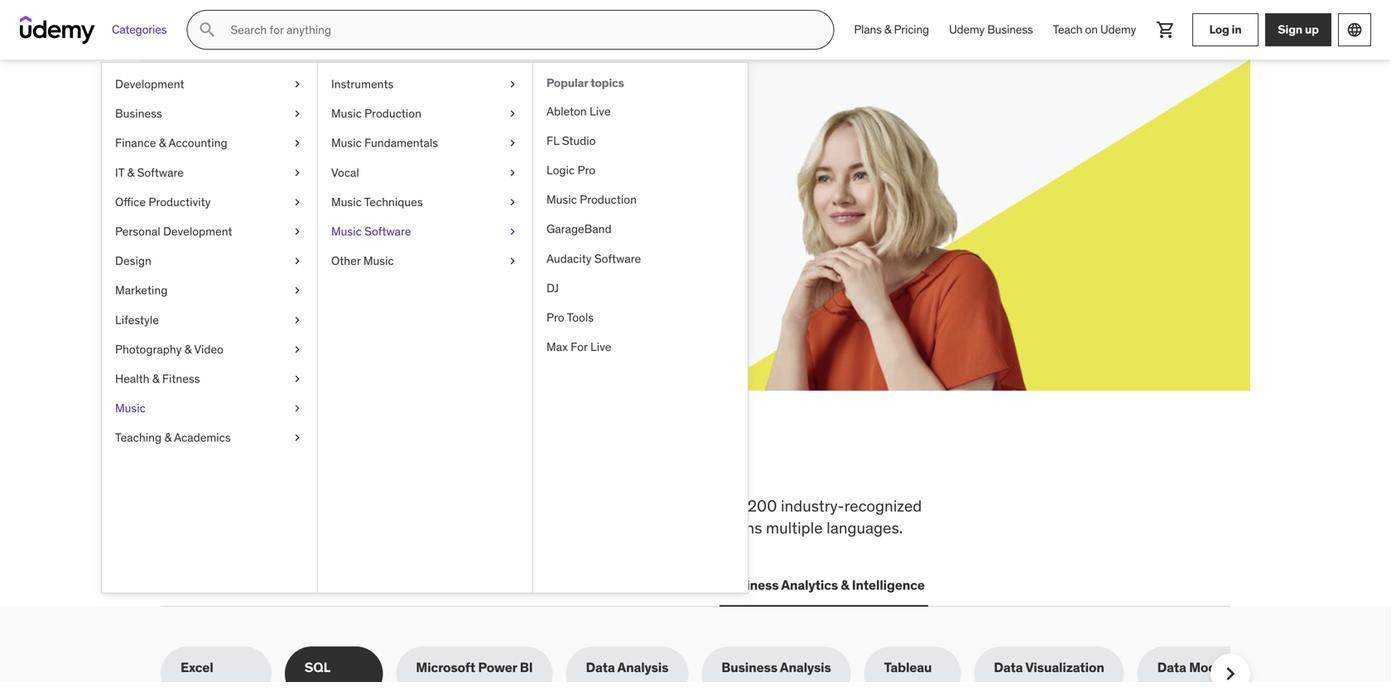 Task type: locate. For each thing, give the bounding box(es) containing it.
xsmall image for music techniques
[[506, 194, 519, 210]]

live
[[590, 104, 611, 119], [591, 340, 612, 355]]

business
[[988, 22, 1034, 37], [115, 106, 162, 121], [723, 577, 779, 594], [722, 660, 778, 677]]

2 analysis from the left
[[780, 660, 832, 677]]

1 vertical spatial live
[[591, 340, 612, 355]]

1 vertical spatial for
[[691, 496, 710, 516]]

design link
[[102, 247, 317, 276]]

0 horizontal spatial music production link
[[318, 99, 533, 129]]

categories
[[112, 22, 167, 37]]

xsmall image inside music link
[[291, 401, 304, 417]]

2 vertical spatial software
[[595, 251, 641, 266]]

udemy right on
[[1101, 22, 1137, 37]]

1 udemy from the left
[[950, 22, 985, 37]]

pro left tools
[[547, 310, 565, 325]]

xsmall image inside teaching & academics link
[[291, 430, 304, 446]]

0 horizontal spatial for
[[300, 132, 338, 166]]

up
[[1306, 22, 1320, 37]]

0 vertical spatial your
[[343, 132, 403, 166]]

web
[[164, 577, 192, 594]]

0 horizontal spatial it
[[115, 165, 124, 180]]

live right for at the left of page
[[591, 340, 612, 355]]

garageband link
[[534, 215, 748, 244]]

teach
[[1053, 22, 1083, 37]]

workplace
[[278, 496, 351, 516]]

0 vertical spatial it
[[115, 165, 124, 180]]

0 horizontal spatial analysis
[[618, 660, 669, 677]]

2 vertical spatial development
[[195, 577, 278, 594]]

udemy image
[[20, 16, 95, 44]]

your up with
[[343, 132, 403, 166]]

max
[[547, 340, 568, 355]]

plans
[[854, 22, 882, 37]]

pro tools link
[[534, 303, 748, 333]]

xsmall image inside it & software link
[[291, 165, 304, 181]]

1 vertical spatial development
[[163, 224, 232, 239]]

plans & pricing
[[854, 22, 930, 37]]

1 vertical spatial skills
[[355, 496, 390, 516]]

future
[[408, 132, 489, 166]]

xsmall image inside design link
[[291, 253, 304, 269]]

personal development
[[115, 224, 232, 239]]

0 vertical spatial production
[[365, 106, 422, 121]]

all
[[161, 442, 209, 485]]

data left visualization
[[994, 660, 1023, 677]]

xsmall image inside office productivity link
[[291, 194, 304, 210]]

0 horizontal spatial production
[[365, 106, 422, 121]]

technical
[[411, 496, 475, 516]]

1 horizontal spatial udemy
[[1101, 22, 1137, 37]]

analysis for data analysis
[[618, 660, 669, 677]]

it certifications
[[297, 577, 396, 594]]

xsmall image for marketing
[[291, 283, 304, 299]]

data science
[[504, 577, 585, 594]]

1 horizontal spatial for
[[691, 496, 710, 516]]

pro
[[578, 163, 596, 178], [547, 310, 565, 325]]

& up the office
[[127, 165, 134, 180]]

you
[[370, 442, 430, 485]]

production for rightmost music production link
[[580, 192, 637, 207]]

0 vertical spatial music production
[[331, 106, 422, 121]]

music software element
[[533, 63, 748, 593]]

1 analysis from the left
[[618, 660, 669, 677]]

1 vertical spatial pro
[[547, 310, 565, 325]]

teaching
[[115, 431, 162, 445]]

1 vertical spatial it
[[297, 577, 309, 594]]

music down health
[[115, 401, 146, 416]]

it for it & software
[[115, 165, 124, 180]]

audacity software
[[547, 251, 641, 266]]

data for data analysis
[[586, 660, 615, 677]]

fitness
[[162, 372, 200, 386]]

xsmall image inside other music link
[[506, 253, 519, 269]]

skills up supports at bottom
[[355, 496, 390, 516]]

xsmall image inside finance & accounting link
[[291, 135, 304, 151]]

udemy inside udemy business 'link'
[[950, 22, 985, 37]]

intelligence
[[852, 577, 925, 594]]

skills up workplace
[[275, 442, 364, 485]]

& right the teaching on the bottom left of page
[[164, 431, 172, 445]]

to
[[393, 496, 408, 516]]

office productivity
[[115, 195, 211, 210]]

business for business analytics & intelligence
[[723, 577, 779, 594]]

1 vertical spatial software
[[365, 224, 411, 239]]

music production link up fundamentals
[[318, 99, 533, 129]]

health & fitness link
[[102, 365, 317, 394]]

for up and
[[691, 496, 710, 516]]

production
[[365, 106, 422, 121], [580, 192, 637, 207]]

xsmall image inside music techniques link
[[506, 194, 519, 210]]

& for accounting
[[159, 136, 166, 151]]

0 horizontal spatial in
[[522, 442, 554, 485]]

on
[[1086, 22, 1098, 37]]

software up the office productivity
[[137, 165, 184, 180]]

0 vertical spatial skills
[[275, 442, 364, 485]]

health
[[115, 372, 150, 386]]

it & software link
[[102, 158, 317, 188]]

skills inside covering critical workplace skills to technical topics, including prep content for over 200 industry-recognized certifications, our catalog supports well-rounded professional development and spans multiple languages.
[[355, 496, 390, 516]]

1 horizontal spatial music production
[[547, 192, 637, 207]]

& right plans
[[885, 22, 892, 37]]

your up through
[[268, 173, 294, 190]]

choose a language image
[[1347, 22, 1364, 38]]

music production up music fundamentals
[[331, 106, 422, 121]]

leadership
[[416, 577, 484, 594]]

0 vertical spatial music production link
[[318, 99, 533, 129]]

xsmall image inside music fundamentals link
[[506, 135, 519, 151]]

data inside 'button'
[[504, 577, 533, 594]]

photography & video link
[[102, 335, 317, 365]]

audacity software link
[[534, 244, 748, 274]]

photography & video
[[115, 342, 224, 357]]

1 horizontal spatial production
[[580, 192, 637, 207]]

music production for rightmost music production link
[[547, 192, 637, 207]]

music production link down fl studio link at the top
[[534, 185, 748, 215]]

music production inside music software element
[[547, 192, 637, 207]]

software down techniques
[[365, 224, 411, 239]]

accounting
[[169, 136, 227, 151]]

finance & accounting
[[115, 136, 227, 151]]

it inside 'button'
[[297, 577, 309, 594]]

design
[[115, 254, 151, 268]]

well-
[[409, 518, 443, 538]]

production inside music software element
[[580, 192, 637, 207]]

1 vertical spatial production
[[580, 192, 637, 207]]

xsmall image
[[506, 76, 519, 92], [291, 106, 304, 122], [291, 135, 304, 151], [291, 165, 304, 181], [506, 194, 519, 210], [506, 224, 519, 240], [506, 253, 519, 269], [291, 312, 304, 328], [291, 342, 304, 358], [291, 371, 304, 387], [291, 430, 304, 446]]

data left the science
[[504, 577, 533, 594]]

ableton
[[547, 104, 587, 119]]

1 horizontal spatial in
[[1232, 22, 1242, 37]]

xsmall image inside photography & video link
[[291, 342, 304, 358]]

music production up garageband
[[547, 192, 637, 207]]

0 horizontal spatial software
[[137, 165, 184, 180]]

live down topics
[[590, 104, 611, 119]]

professional
[[505, 518, 591, 538]]

200
[[748, 496, 778, 516]]

production for leftmost music production link
[[365, 106, 422, 121]]

xsmall image inside health & fitness link
[[291, 371, 304, 387]]

udemy business
[[950, 22, 1034, 37]]

software for garageband
[[595, 251, 641, 266]]

development inside button
[[195, 577, 278, 594]]

udemy inside 'teach on udemy' link
[[1101, 22, 1137, 37]]

microsoft
[[416, 660, 476, 677]]

business inside button
[[723, 577, 779, 594]]

development
[[115, 77, 184, 92], [163, 224, 232, 239], [195, 577, 278, 594]]

xsmall image inside "development" link
[[291, 76, 304, 92]]

fl
[[547, 133, 560, 148]]

0 horizontal spatial udemy
[[950, 22, 985, 37]]

& right health
[[152, 372, 160, 386]]

1 horizontal spatial software
[[365, 224, 411, 239]]

analysis
[[618, 660, 669, 677], [780, 660, 832, 677]]

fl studio link
[[534, 126, 748, 156]]

xsmall image for it & software
[[291, 165, 304, 181]]

place
[[626, 442, 712, 485]]

xsmall image inside marketing link
[[291, 283, 304, 299]]

& right finance
[[159, 136, 166, 151]]

it
[[115, 165, 124, 180], [297, 577, 309, 594]]

0 vertical spatial live
[[590, 104, 611, 119]]

0 vertical spatial development
[[115, 77, 184, 92]]

1 horizontal spatial analysis
[[780, 660, 832, 677]]

1 vertical spatial in
[[522, 442, 554, 485]]

business analytics & intelligence
[[723, 577, 925, 594]]

for inside covering critical workplace skills to technical topics, including prep content for over 200 industry-recognized certifications, our catalog supports well-rounded professional development and spans multiple languages.
[[691, 496, 710, 516]]

production up garageband
[[580, 192, 637, 207]]

0 horizontal spatial your
[[268, 173, 294, 190]]

pricing
[[894, 22, 930, 37]]

data right "bi"
[[586, 660, 615, 677]]

data for data modeling
[[1158, 660, 1187, 677]]

teaching & academics
[[115, 431, 231, 445]]

log in
[[1210, 22, 1242, 37]]

data
[[504, 577, 533, 594], [586, 660, 615, 677], [994, 660, 1023, 677], [1158, 660, 1187, 677]]

1 live from the top
[[590, 104, 611, 119]]

software down garageband link
[[595, 251, 641, 266]]

for up potential
[[300, 132, 338, 166]]

& left video
[[185, 342, 192, 357]]

it left certifications
[[297, 577, 309, 594]]

production up music fundamentals
[[365, 106, 422, 121]]

udemy right pricing
[[950, 22, 985, 37]]

xsmall image inside the music software link
[[506, 224, 519, 240]]

1 vertical spatial music production
[[547, 192, 637, 207]]

data left modeling
[[1158, 660, 1187, 677]]

0 horizontal spatial pro
[[547, 310, 565, 325]]

personal
[[115, 224, 160, 239]]

1 vertical spatial music production link
[[534, 185, 748, 215]]

catalog
[[287, 518, 339, 538]]

audacity
[[547, 251, 592, 266]]

studio
[[562, 133, 596, 148]]

covering
[[161, 496, 224, 516]]

it up the office
[[115, 165, 124, 180]]

& for fitness
[[152, 372, 160, 386]]

music
[[331, 106, 362, 121], [331, 136, 362, 151], [547, 192, 577, 207], [331, 195, 362, 210], [331, 224, 362, 239], [364, 254, 394, 268], [115, 401, 146, 416]]

covering critical workplace skills to technical topics, including prep content for over 200 industry-recognized certifications, our catalog supports well-rounded professional development and spans multiple languages.
[[161, 496, 923, 538]]

xsmall image inside vocal link
[[506, 165, 519, 181]]

0 vertical spatial software
[[137, 165, 184, 180]]

2 horizontal spatial software
[[595, 251, 641, 266]]

development right the web in the left of the page
[[195, 577, 278, 594]]

1 vertical spatial your
[[268, 173, 294, 190]]

1 horizontal spatial pro
[[578, 163, 596, 178]]

xsmall image for vocal
[[506, 165, 519, 181]]

next image
[[1218, 661, 1244, 683]]

2 udemy from the left
[[1101, 22, 1137, 37]]

topic filters element
[[161, 647, 1268, 683]]

& right analytics
[[841, 577, 850, 594]]

development down office productivity link
[[163, 224, 232, 239]]

in
[[1232, 22, 1242, 37], [522, 442, 554, 485]]

xsmall image inside personal development link
[[291, 224, 304, 240]]

xsmall image
[[291, 76, 304, 92], [506, 106, 519, 122], [506, 135, 519, 151], [506, 165, 519, 181], [291, 194, 304, 210], [291, 224, 304, 240], [291, 253, 304, 269], [291, 283, 304, 299], [291, 401, 304, 417]]

0 horizontal spatial music production
[[331, 106, 422, 121]]

in up the including
[[522, 442, 554, 485]]

bi
[[520, 660, 533, 677]]

& for academics
[[164, 431, 172, 445]]

1 horizontal spatial it
[[297, 577, 309, 594]]

&
[[885, 22, 892, 37], [159, 136, 166, 151], [127, 165, 134, 180], [185, 342, 192, 357], [152, 372, 160, 386], [164, 431, 172, 445], [841, 577, 850, 594]]

development down categories dropdown button
[[115, 77, 184, 92]]

tools
[[567, 310, 594, 325]]

xsmall image for personal development
[[291, 224, 304, 240]]

xsmall image inside business link
[[291, 106, 304, 122]]

xsmall image inside the instruments link
[[506, 76, 519, 92]]

udemy
[[950, 22, 985, 37], [1101, 22, 1137, 37]]

xsmall image inside lifestyle link
[[291, 312, 304, 328]]

in right log
[[1232, 22, 1242, 37]]

xsmall image for finance & accounting
[[291, 135, 304, 151]]

pro right the logic
[[578, 163, 596, 178]]

xsmall image inside music production link
[[506, 106, 519, 122]]

0 vertical spatial for
[[300, 132, 338, 166]]

teach on udemy link
[[1044, 10, 1147, 50]]

garageband
[[547, 222, 612, 237]]

business inside topic filters element
[[722, 660, 778, 677]]

office productivity link
[[102, 188, 317, 217]]

development
[[595, 518, 687, 538]]



Task type: vqa. For each thing, say whether or not it's contained in the screenshot.
review
no



Task type: describe. For each thing, give the bounding box(es) containing it.
& for software
[[127, 165, 134, 180]]

xsmall image for design
[[291, 253, 304, 269]]

lifestyle link
[[102, 306, 317, 335]]

music up vocal
[[331, 136, 362, 151]]

spans
[[721, 518, 763, 538]]

prep
[[597, 496, 629, 516]]

development for web
[[195, 577, 278, 594]]

marketing
[[115, 283, 168, 298]]

& for pricing
[[885, 22, 892, 37]]

skills for your future expand your potential with a course. starting at just $12.99 through dec 15.
[[220, 132, 525, 208]]

our
[[260, 518, 283, 538]]

data for data visualization
[[994, 660, 1023, 677]]

with
[[352, 173, 378, 190]]

data analysis
[[586, 660, 669, 677]]

fundamentals
[[365, 136, 438, 151]]

industry-
[[781, 496, 845, 516]]

max for live link
[[534, 333, 748, 362]]

visualization
[[1026, 660, 1105, 677]]

business inside 'link'
[[988, 22, 1034, 37]]

music techniques link
[[318, 188, 533, 217]]

other
[[331, 254, 361, 268]]

log in link
[[1193, 13, 1259, 46]]

just
[[503, 173, 525, 190]]

web development
[[164, 577, 278, 594]]

xsmall image for music fundamentals
[[506, 135, 519, 151]]

music production for leftmost music production link
[[331, 106, 422, 121]]

all the skills you need in one place
[[161, 442, 712, 485]]

xsmall image for photography & video
[[291, 342, 304, 358]]

max for live
[[547, 340, 612, 355]]

expand
[[220, 173, 265, 190]]

and
[[691, 518, 717, 538]]

modeling
[[1190, 660, 1248, 677]]

xsmall image for lifestyle
[[291, 312, 304, 328]]

analytics
[[782, 577, 838, 594]]

Search for anything text field
[[227, 16, 814, 44]]

at
[[488, 173, 500, 190]]

ableton live link
[[534, 97, 748, 126]]

marketing link
[[102, 276, 317, 306]]

software for music techniques
[[365, 224, 411, 239]]

music down the logic
[[547, 192, 577, 207]]

log
[[1210, 22, 1230, 37]]

for inside skills for your future expand your potential with a course. starting at just $12.99 through dec 15.
[[300, 132, 338, 166]]

logic pro link
[[534, 156, 748, 185]]

fl studio
[[547, 133, 596, 148]]

0 vertical spatial in
[[1232, 22, 1242, 37]]

lifestyle
[[115, 313, 159, 327]]

certifications
[[311, 577, 396, 594]]

data for data science
[[504, 577, 533, 594]]

vocal link
[[318, 158, 533, 188]]

1 horizontal spatial music production link
[[534, 185, 748, 215]]

sign
[[1279, 22, 1303, 37]]

& inside button
[[841, 577, 850, 594]]

rounded
[[443, 518, 502, 538]]

0 vertical spatial pro
[[578, 163, 596, 178]]

categories button
[[102, 10, 177, 50]]

academics
[[174, 431, 231, 445]]

data visualization
[[994, 660, 1105, 677]]

photography
[[115, 342, 182, 357]]

sign up
[[1279, 22, 1320, 37]]

microsoft power bi
[[416, 660, 533, 677]]

leadership button
[[412, 566, 487, 606]]

submit search image
[[197, 20, 217, 40]]

it for it certifications
[[297, 577, 309, 594]]

teaching & academics link
[[102, 423, 317, 453]]

tableau
[[885, 660, 932, 677]]

course.
[[391, 173, 434, 190]]

business for business analysis
[[722, 660, 778, 677]]

xsmall image for health & fitness
[[291, 371, 304, 387]]

including
[[529, 496, 593, 516]]

pro tools
[[547, 310, 594, 325]]

teach on udemy
[[1053, 22, 1137, 37]]

need
[[436, 442, 515, 485]]

development link
[[102, 70, 317, 99]]

xsmall image for instruments
[[506, 76, 519, 92]]

sql
[[305, 660, 331, 677]]

music down music software
[[364, 254, 394, 268]]

it & software
[[115, 165, 184, 180]]

science
[[536, 577, 585, 594]]

video
[[194, 342, 224, 357]]

music down instruments at the top left of page
[[331, 106, 362, 121]]

finance & accounting link
[[102, 129, 317, 158]]

one
[[560, 442, 620, 485]]

topics,
[[479, 496, 525, 516]]

office
[[115, 195, 146, 210]]

recognized
[[845, 496, 923, 516]]

xsmall image for music software
[[506, 224, 519, 240]]

xsmall image for teaching & academics
[[291, 430, 304, 446]]

ableton live
[[547, 104, 611, 119]]

xsmall image for music production
[[506, 106, 519, 122]]

xsmall image for business
[[291, 106, 304, 122]]

music link
[[102, 394, 317, 423]]

vocal
[[331, 165, 359, 180]]

for
[[571, 340, 588, 355]]

logic pro
[[547, 163, 596, 178]]

supports
[[342, 518, 405, 538]]

instruments
[[331, 77, 394, 92]]

personal development link
[[102, 217, 317, 247]]

& for video
[[185, 342, 192, 357]]

business analytics & intelligence button
[[720, 566, 929, 606]]

the
[[216, 442, 268, 485]]

xsmall image for music
[[291, 401, 304, 417]]

skills
[[220, 132, 295, 166]]

xsmall image for development
[[291, 76, 304, 92]]

web development button
[[161, 566, 281, 606]]

communication button
[[602, 566, 707, 606]]

music up "other"
[[331, 224, 362, 239]]

certifications,
[[161, 518, 256, 538]]

other music link
[[318, 247, 533, 276]]

music software link
[[318, 217, 533, 247]]

1 horizontal spatial your
[[343, 132, 403, 166]]

xsmall image for other music
[[506, 253, 519, 269]]

instruments link
[[318, 70, 533, 99]]

shopping cart with 0 items image
[[1157, 20, 1177, 40]]

languages.
[[827, 518, 903, 538]]

2 live from the top
[[591, 340, 612, 355]]

productivity
[[149, 195, 211, 210]]

excel
[[181, 660, 213, 677]]

music down with
[[331, 195, 362, 210]]

music fundamentals
[[331, 136, 438, 151]]

$12.99
[[220, 191, 261, 208]]

business for business
[[115, 106, 162, 121]]

data science button
[[501, 566, 588, 606]]

analysis for business analysis
[[780, 660, 832, 677]]

xsmall image for office productivity
[[291, 194, 304, 210]]

development for personal
[[163, 224, 232, 239]]



